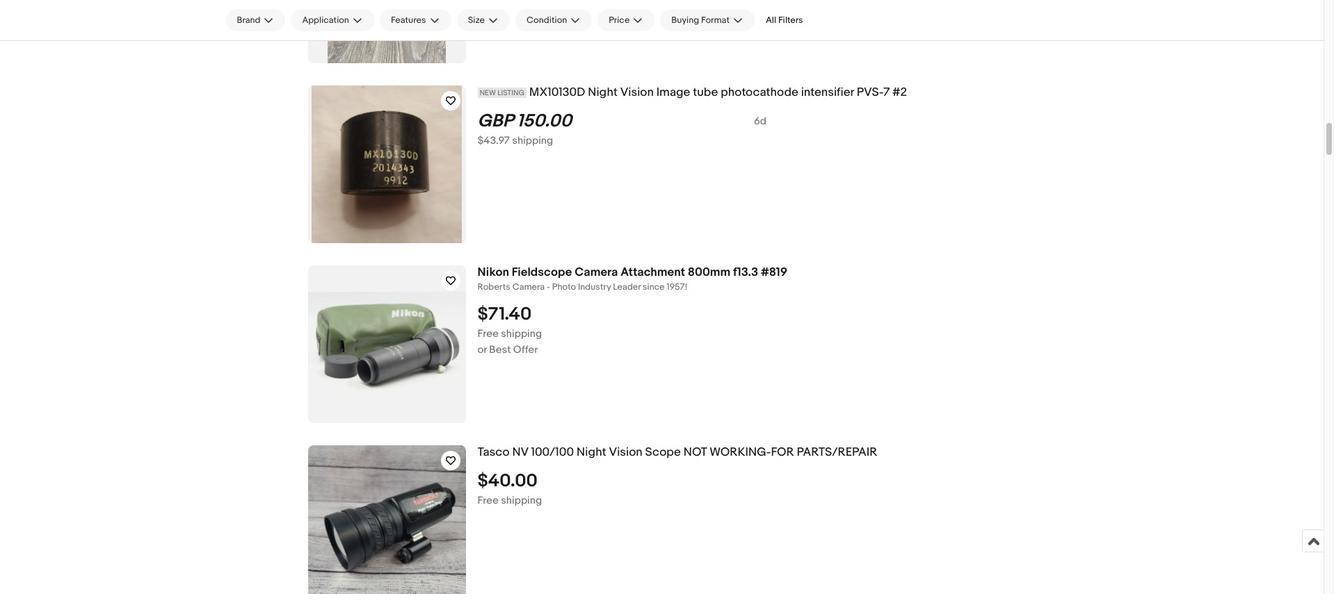 Task type: describe. For each thing, give the bounding box(es) containing it.
since
[[643, 282, 665, 293]]

tasco nv 100/100 night vision scope not working-for parts/repair image
[[308, 446, 466, 595]]

$71.40
[[478, 304, 532, 325]]

application button
[[291, 9, 374, 31]]

nikon fieldscope camera attachment 800mm f13.3 #819 link
[[478, 266, 1169, 280]]

or
[[478, 344, 487, 357]]

free for $71.40
[[478, 328, 499, 341]]

working-
[[710, 446, 771, 460]]

gbp 150.00
[[478, 110, 572, 132]]

gbp
[[478, 110, 513, 132]]

brand
[[237, 15, 260, 26]]

fieldscope
[[512, 266, 572, 280]]

size button
[[457, 9, 510, 31]]

night for mx10130d
[[588, 86, 618, 99]]

roberts
[[478, 282, 510, 293]]

tasco nv 100/100 night vision scope not working-for parts/repair
[[478, 446, 877, 460]]

0 vertical spatial camera
[[575, 266, 618, 280]]

shipping for $71.40
[[501, 328, 542, 341]]

f13.3
[[733, 266, 758, 280]]

pvs-
[[857, 86, 883, 99]]

price button
[[598, 9, 655, 31]]

condition
[[527, 15, 567, 26]]

$40.00
[[478, 471, 538, 492]]

100/100
[[531, 446, 574, 460]]

application
[[302, 15, 349, 26]]

all filters button
[[760, 9, 809, 31]]

tube
[[693, 86, 718, 99]]

image
[[656, 86, 690, 99]]

mx10130d
[[529, 86, 585, 99]]

night for 100/100
[[577, 446, 606, 460]]

6d
[[754, 115, 767, 128]]

not
[[684, 446, 707, 460]]

#819
[[761, 266, 788, 280]]

tasco nv 100/100 night vision scope not working-for parts/repair link
[[478, 446, 1169, 460]]

condition button
[[515, 9, 592, 31]]

all
[[766, 15, 776, 26]]

1957!
[[667, 282, 688, 293]]

new listing mx10130d night vision image tube photocathode intensifier pvs-7 #2
[[480, 86, 907, 99]]

shipping for gbp 150.00
[[512, 134, 553, 147]]

all filters
[[766, 15, 803, 26]]

new
[[480, 88, 496, 97]]



Task type: locate. For each thing, give the bounding box(es) containing it.
-
[[547, 282, 550, 293]]

0 vertical spatial vision
[[620, 86, 654, 99]]

camera down fieldscope
[[512, 282, 545, 293]]

camera
[[575, 266, 618, 280], [512, 282, 545, 293]]

nikon
[[478, 266, 509, 280]]

shipping inside $40.00 free shipping
[[501, 494, 542, 508]]

shipping down gbp 150.00
[[512, 134, 553, 147]]

listing
[[498, 88, 525, 97]]

nv
[[512, 446, 528, 460]]

vision for image
[[620, 86, 654, 99]]

industry
[[578, 282, 611, 293]]

camera up "industry"
[[575, 266, 618, 280]]

climax binoculars image
[[328, 0, 446, 63]]

$43.97
[[478, 134, 510, 147]]

$71.40 free shipping or best offer
[[478, 304, 542, 357]]

features
[[391, 15, 426, 26]]

nikon fieldscope camera attachment 800mm f13.3 #819 roberts camera - photo industry leader since 1957!
[[478, 266, 788, 293]]

1 vertical spatial night
[[577, 446, 606, 460]]

buying format
[[672, 15, 730, 26]]

offer
[[513, 344, 538, 357]]

photo
[[552, 282, 576, 293]]

1 vertical spatial free
[[478, 494, 499, 508]]

1 horizontal spatial camera
[[575, 266, 618, 280]]

free up 'or'
[[478, 328, 499, 341]]

#2
[[893, 86, 907, 99]]

150.00
[[517, 110, 572, 132]]

night
[[588, 86, 618, 99], [577, 446, 606, 460]]

size
[[468, 15, 485, 26]]

buying format button
[[660, 9, 755, 31]]

vision left the scope
[[609, 446, 643, 460]]

0 vertical spatial free
[[478, 328, 499, 341]]

shipping down $40.00
[[501, 494, 542, 508]]

price
[[609, 15, 630, 26]]

7
[[883, 86, 890, 99]]

2 vertical spatial shipping
[[501, 494, 542, 508]]

vision for scope
[[609, 446, 643, 460]]

best
[[489, 344, 511, 357]]

parts/repair
[[797, 446, 877, 460]]

0 vertical spatial night
[[588, 86, 618, 99]]

attachment
[[621, 266, 685, 280]]

0 horizontal spatial camera
[[512, 282, 545, 293]]

night right 100/100
[[577, 446, 606, 460]]

features button
[[380, 9, 451, 31]]

for
[[771, 446, 794, 460]]

shipping inside 6d $43.97 shipping
[[512, 134, 553, 147]]

mx10130d night vision image tube photocathode intensifier pvs-7 #2 image
[[312, 86, 462, 243]]

photocathode
[[721, 86, 798, 99]]

buying
[[672, 15, 699, 26]]

free
[[478, 328, 499, 341], [478, 494, 499, 508]]

format
[[701, 15, 730, 26]]

leader
[[613, 282, 641, 293]]

6d $43.97 shipping
[[478, 115, 767, 147]]

brand button
[[226, 9, 286, 31]]

intensifier
[[801, 86, 854, 99]]

shipping up the offer
[[501, 328, 542, 341]]

nikon fieldscope camera attachment 800mm f13.3 #819 image
[[308, 292, 466, 397]]

1 vertical spatial shipping
[[501, 328, 542, 341]]

night up 6d $43.97 shipping
[[588, 86, 618, 99]]

vision
[[620, 86, 654, 99], [609, 446, 643, 460]]

free for $40.00
[[478, 494, 499, 508]]

1 free from the top
[[478, 328, 499, 341]]

800mm
[[688, 266, 731, 280]]

2 free from the top
[[478, 494, 499, 508]]

1 vertical spatial camera
[[512, 282, 545, 293]]

Roberts Camera - Photo Industry Leader since 1957! text field
[[478, 282, 1169, 293]]

free inside $40.00 free shipping
[[478, 494, 499, 508]]

0 vertical spatial shipping
[[512, 134, 553, 147]]

$40.00 free shipping
[[478, 471, 542, 508]]

vision left image at the top of page
[[620, 86, 654, 99]]

shipping
[[512, 134, 553, 147], [501, 328, 542, 341], [501, 494, 542, 508]]

free inside $71.40 free shipping or best offer
[[478, 328, 499, 341]]

tasco
[[478, 446, 510, 460]]

shipping inside $71.40 free shipping or best offer
[[501, 328, 542, 341]]

free down $40.00
[[478, 494, 499, 508]]

1 vertical spatial vision
[[609, 446, 643, 460]]

scope
[[645, 446, 681, 460]]

filters
[[778, 15, 803, 26]]



Task type: vqa. For each thing, say whether or not it's contained in the screenshot.
TREE, in the 8" LED Gold Glass Flocked Christmas Tree, Holidays Decorative Table Tree
no



